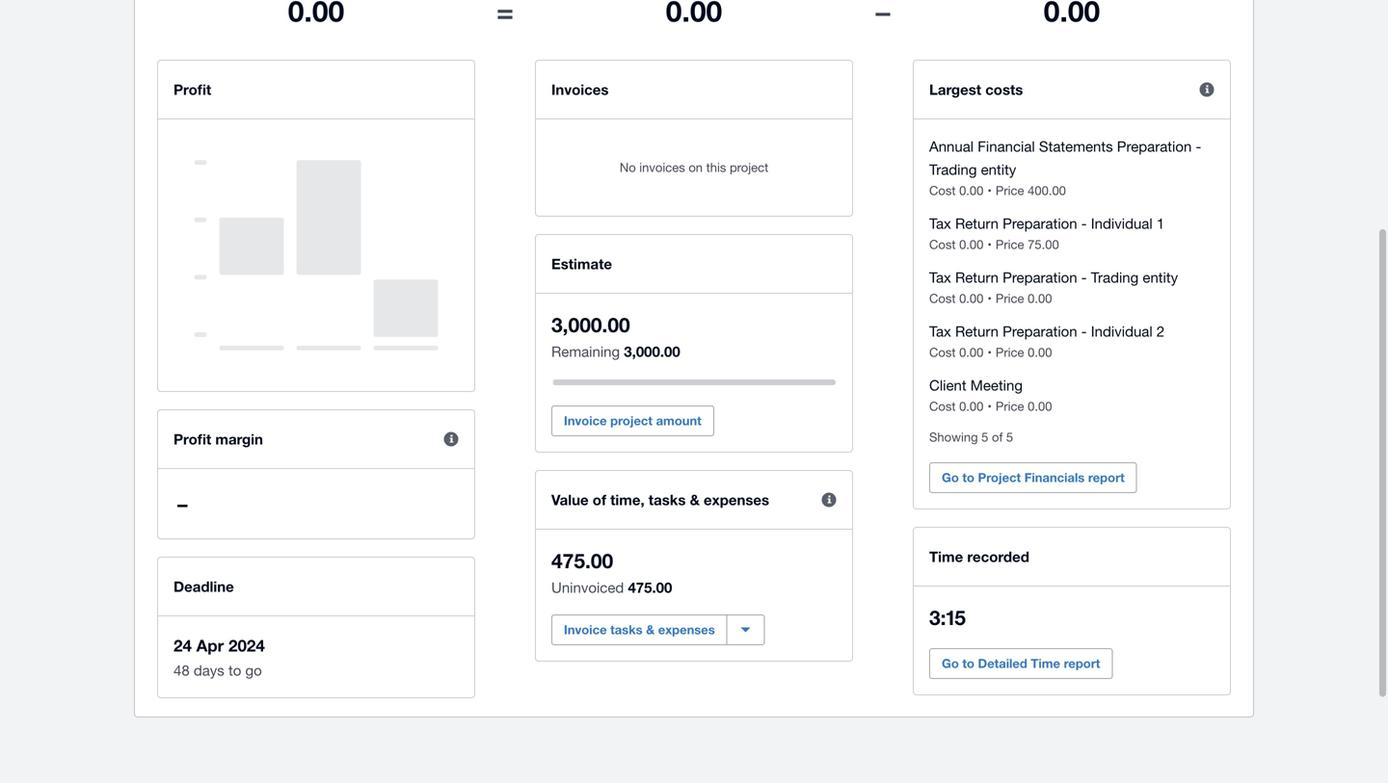 Task type: describe. For each thing, give the bounding box(es) containing it.
trading inside tax return preparation - trading entity cost 0.00 • price 0.00
[[1091, 269, 1139, 286]]

75.00
[[1028, 237, 1059, 252]]

cost for tax return preparation - trading entity
[[929, 291, 956, 306]]

showing
[[929, 430, 978, 445]]

on
[[689, 160, 703, 175]]

entity inside tax return preparation - trading entity cost 0.00 • price 0.00
[[1143, 269, 1178, 286]]

• for tax return preparation - individual 2
[[988, 345, 992, 360]]

detailed
[[978, 657, 1028, 671]]

1 vertical spatial 475.00
[[628, 579, 672, 597]]

cost for tax return preparation - individual 1
[[929, 237, 956, 252]]

0.00 inside annual financial statements preparation - trading entity cost 0.00 • price 400.00
[[959, 183, 984, 198]]

to for project
[[963, 470, 975, 485]]

more info image for profit margin
[[432, 420, 470, 459]]

price for tax return preparation - individual 1
[[996, 237, 1024, 252]]

• for tax return preparation - individual 1
[[988, 237, 992, 252]]

profit for profit margin
[[174, 431, 211, 448]]

individual for 1
[[1091, 215, 1153, 232]]

largest costs
[[929, 81, 1023, 98]]

meeting
[[971, 377, 1023, 394]]

1
[[1157, 215, 1165, 232]]

go to detailed time report button
[[929, 649, 1113, 680]]

report for go to project financials report
[[1088, 470, 1125, 485]]

entity inside annual financial statements preparation - trading entity cost 0.00 • price 400.00
[[981, 161, 1016, 178]]

time,
[[610, 492, 645, 509]]

return for tax return preparation - trading entity
[[955, 269, 999, 286]]

invoice for invoice project amount
[[564, 414, 607, 429]]

invoice tasks & expenses button
[[551, 615, 728, 646]]

1 vertical spatial 3,000.00
[[624, 343, 680, 361]]

deadline
[[174, 578, 234, 596]]

more info image for largest costs
[[1188, 70, 1226, 109]]

no profit information available image
[[194, 139, 438, 372]]

go to project financials report
[[942, 470, 1125, 485]]

• inside annual financial statements preparation - trading entity cost 0.00 • price 400.00
[[988, 183, 992, 198]]

- inside annual financial statements preparation - trading entity cost 0.00 • price 400.00
[[1196, 138, 1202, 155]]

cost inside client meeting cost 0.00 • price 0.00
[[929, 399, 956, 414]]

largest
[[929, 81, 981, 98]]

cost inside annual financial statements preparation - trading entity cost 0.00 • price 400.00
[[929, 183, 956, 198]]

- for 2
[[1081, 323, 1087, 340]]

tax return preparation - individual 1 cost 0.00 • price 75.00
[[929, 215, 1165, 252]]

client meeting cost 0.00 • price 0.00
[[929, 377, 1052, 414]]

more info image for value of time, tasks & expenses
[[810, 481, 848, 520]]

go
[[245, 662, 262, 679]]

24
[[174, 636, 192, 656]]

value of time, tasks & expenses
[[551, 492, 769, 509]]

invoice project amount button
[[551, 406, 714, 437]]

0 vertical spatial 3,000.00
[[551, 313, 630, 337]]

3,000.00 remaining 3,000.00
[[551, 313, 680, 361]]

preparation inside annual financial statements preparation - trading entity cost 0.00 • price 400.00
[[1117, 138, 1192, 155]]

price for tax return preparation - individual 2
[[996, 345, 1024, 360]]

remaining
[[551, 343, 620, 360]]

invoice tasks & expenses
[[564, 623, 715, 638]]

price inside annual financial statements preparation - trading entity cost 0.00 • price 400.00
[[996, 183, 1024, 198]]

time recorded
[[929, 549, 1030, 566]]

tasks inside button
[[610, 623, 643, 638]]

price for tax return preparation - trading entity
[[996, 291, 1024, 306]]

amount
[[656, 414, 702, 429]]

0 vertical spatial &
[[690, 492, 700, 509]]

1 5 from the left
[[982, 430, 989, 445]]

invoices
[[551, 81, 609, 98]]

trading inside annual financial statements preparation - trading entity cost 0.00 • price 400.00
[[929, 161, 977, 178]]

0.00 inside tax return preparation - individual 1 cost 0.00 • price 75.00
[[959, 237, 984, 252]]

go to project financials report button
[[929, 463, 1137, 494]]

go for go to project financials report
[[942, 470, 959, 485]]

statements
[[1039, 138, 1113, 155]]

margin
[[215, 431, 263, 448]]

project
[[978, 470, 1021, 485]]

annual
[[929, 138, 974, 155]]

financials
[[1025, 470, 1085, 485]]

0 horizontal spatial of
[[593, 492, 606, 509]]

0 vertical spatial tasks
[[649, 492, 686, 509]]

time inside "button"
[[1031, 657, 1060, 671]]

recorded
[[967, 549, 1030, 566]]

• inside client meeting cost 0.00 • price 0.00
[[988, 399, 992, 414]]

400.00
[[1028, 183, 1066, 198]]

no invoices on this project
[[620, 160, 769, 175]]



Task type: locate. For each thing, give the bounding box(es) containing it.
price left 75.00
[[996, 237, 1024, 252]]

3,000.00 up remaining
[[551, 313, 630, 337]]

5 • from the top
[[988, 399, 992, 414]]

3,000.00
[[551, 313, 630, 337], [624, 343, 680, 361]]

invoice project amount
[[564, 414, 702, 429]]

cost inside tax return preparation - individual 1 cost 0.00 • price 75.00
[[929, 237, 956, 252]]

475.00
[[551, 549, 613, 573], [628, 579, 672, 597]]

invoices
[[639, 160, 685, 175]]

entity down financial
[[981, 161, 1016, 178]]

2 vertical spatial return
[[955, 323, 999, 340]]

2 price from the top
[[996, 237, 1024, 252]]

project inside button
[[610, 414, 653, 429]]

1 return from the top
[[955, 215, 999, 232]]

0 horizontal spatial 5
[[982, 430, 989, 445]]

0 vertical spatial report
[[1088, 470, 1125, 485]]

• up meeting
[[988, 345, 992, 360]]

report inside 'button'
[[1088, 470, 1125, 485]]

individual
[[1091, 215, 1153, 232], [1091, 323, 1153, 340]]

of
[[992, 430, 1003, 445], [593, 492, 606, 509]]

preparation up 1
[[1117, 138, 1192, 155]]

1 vertical spatial individual
[[1091, 323, 1153, 340]]

preparation down tax return preparation - trading entity cost 0.00 • price 0.00 on the right top of the page
[[1003, 323, 1077, 340]]

1 profit from the top
[[174, 81, 211, 98]]

0 horizontal spatial more info image
[[432, 420, 470, 459]]

1 vertical spatial profit
[[174, 431, 211, 448]]

1 horizontal spatial 5
[[1006, 430, 1013, 445]]

0 vertical spatial tax
[[929, 215, 951, 232]]

return for tax return preparation - individual 1
[[955, 215, 999, 232]]

1 go from the top
[[942, 470, 959, 485]]

invoice down remaining
[[564, 414, 607, 429]]

individual left 2
[[1091, 323, 1153, 340]]

preparation down 75.00
[[1003, 269, 1077, 286]]

report right financials
[[1088, 470, 1125, 485]]

• inside tax return preparation - individual 2 cost 0.00 • price 0.00
[[988, 345, 992, 360]]

1 vertical spatial project
[[610, 414, 653, 429]]

1 vertical spatial of
[[593, 492, 606, 509]]

preparation inside tax return preparation - individual 1 cost 0.00 • price 75.00
[[1003, 215, 1077, 232]]

1 vertical spatial entity
[[1143, 269, 1178, 286]]

2 vertical spatial more info image
[[810, 481, 848, 520]]

2 5 from the left
[[1006, 430, 1013, 445]]

tax inside tax return preparation - individual 1 cost 0.00 • price 75.00
[[929, 215, 951, 232]]

go to detailed time report
[[942, 657, 1100, 671]]

1 vertical spatial tasks
[[610, 623, 643, 638]]

to inside 24 apr 2024 48 days to go
[[228, 662, 241, 679]]

3 cost from the top
[[929, 291, 956, 306]]

0 vertical spatial entity
[[981, 161, 1016, 178]]

go for go to detailed time report
[[942, 657, 959, 671]]

0 vertical spatial 475.00
[[551, 549, 613, 573]]

go down showing
[[942, 470, 959, 485]]

1 vertical spatial more info image
[[432, 420, 470, 459]]

475.00 uninvoiced 475.00
[[551, 549, 672, 597]]

0 vertical spatial expenses
[[704, 492, 769, 509]]

3:15
[[929, 606, 966, 630]]

profit margin
[[174, 431, 263, 448]]

tax return preparation - trading entity cost 0.00 • price 0.00
[[929, 269, 1178, 306]]

tax for tax return preparation - individual 2
[[929, 323, 951, 340]]

tax for tax return preparation - trading entity
[[929, 269, 951, 286]]

& right time,
[[690, 492, 700, 509]]

financial
[[978, 138, 1035, 155]]

entity
[[981, 161, 1016, 178], [1143, 269, 1178, 286]]

tax inside tax return preparation - trading entity cost 0.00 • price 0.00
[[929, 269, 951, 286]]

price inside tax return preparation - trading entity cost 0.00 • price 0.00
[[996, 291, 1024, 306]]

days
[[194, 662, 224, 679]]

tasks
[[649, 492, 686, 509], [610, 623, 643, 638]]

0 vertical spatial of
[[992, 430, 1003, 445]]

2 invoice from the top
[[564, 623, 607, 638]]

4 price from the top
[[996, 345, 1024, 360]]

1 horizontal spatial entity
[[1143, 269, 1178, 286]]

2 tax from the top
[[929, 269, 951, 286]]

price
[[996, 183, 1024, 198], [996, 237, 1024, 252], [996, 291, 1024, 306], [996, 345, 1024, 360], [996, 399, 1024, 414]]

price inside tax return preparation - individual 1 cost 0.00 • price 75.00
[[996, 237, 1024, 252]]

1 horizontal spatial of
[[992, 430, 1003, 445]]

cost for tax return preparation - individual 2
[[929, 345, 956, 360]]

1 horizontal spatial trading
[[1091, 269, 1139, 286]]

go inside 'button'
[[942, 470, 959, 485]]

to
[[963, 470, 975, 485], [963, 657, 975, 671], [228, 662, 241, 679]]

0 vertical spatial go
[[942, 470, 959, 485]]

annual financial statements preparation - trading entity cost 0.00 • price 400.00
[[929, 138, 1202, 198]]

- inside tax return preparation - trading entity cost 0.00 • price 0.00
[[1081, 269, 1087, 286]]

1 cost from the top
[[929, 183, 956, 198]]

preparation inside tax return preparation - trading entity cost 0.00 • price 0.00
[[1003, 269, 1077, 286]]

individual left 1
[[1091, 215, 1153, 232]]

go
[[942, 470, 959, 485], [942, 657, 959, 671]]

2 return from the top
[[955, 269, 999, 286]]

1 horizontal spatial project
[[730, 160, 769, 175]]

this
[[706, 160, 726, 175]]

report inside "button"
[[1064, 657, 1100, 671]]

2
[[1157, 323, 1165, 340]]

1 vertical spatial invoice
[[564, 623, 607, 638]]

individual inside tax return preparation - individual 1 cost 0.00 • price 75.00
[[1091, 215, 1153, 232]]

preparation
[[1117, 138, 1192, 155], [1003, 215, 1077, 232], [1003, 269, 1077, 286], [1003, 323, 1077, 340]]

–
[[177, 492, 188, 516]]

1 vertical spatial expenses
[[658, 623, 715, 638]]

2024
[[228, 636, 265, 656]]

48
[[174, 662, 190, 679]]

• inside tax return preparation - individual 1 cost 0.00 • price 75.00
[[988, 237, 992, 252]]

price down meeting
[[996, 399, 1024, 414]]

preparation for 1
[[1003, 215, 1077, 232]]

3,000.00 right remaining
[[624, 343, 680, 361]]

report for go to detailed time report
[[1064, 657, 1100, 671]]

cost inside tax return preparation - trading entity cost 0.00 • price 0.00
[[929, 291, 956, 306]]

1 vertical spatial trading
[[1091, 269, 1139, 286]]

invoice for invoice tasks & expenses
[[564, 623, 607, 638]]

& inside button
[[646, 623, 655, 638]]

price left 400.00
[[996, 183, 1024, 198]]

go down 3:15
[[942, 657, 959, 671]]

1 invoice from the top
[[564, 414, 607, 429]]

preparation for 2
[[1003, 323, 1077, 340]]

1 horizontal spatial time
[[1031, 657, 1060, 671]]

• inside tax return preparation - trading entity cost 0.00 • price 0.00
[[988, 291, 992, 306]]

0 vertical spatial individual
[[1091, 215, 1153, 232]]

• down meeting
[[988, 399, 992, 414]]

entity down 1
[[1143, 269, 1178, 286]]

0.00
[[959, 183, 984, 198], [959, 237, 984, 252], [959, 291, 984, 306], [1028, 291, 1052, 306], [959, 345, 984, 360], [1028, 345, 1052, 360], [959, 399, 984, 414], [1028, 399, 1052, 414]]

tasks right time,
[[649, 492, 686, 509]]

tax for tax return preparation - individual 1
[[929, 215, 951, 232]]

client
[[929, 377, 967, 394]]

showing 5 of 5
[[929, 430, 1013, 445]]

of left time,
[[593, 492, 606, 509]]

time right the detailed
[[1031, 657, 1060, 671]]

0 horizontal spatial time
[[929, 549, 963, 566]]

time
[[929, 549, 963, 566], [1031, 657, 1060, 671]]

of up project
[[992, 430, 1003, 445]]

return inside tax return preparation - trading entity cost 0.00 • price 0.00
[[955, 269, 999, 286]]

24 apr 2024 48 days to go
[[174, 636, 265, 679]]

costs
[[985, 81, 1023, 98]]

1 individual from the top
[[1091, 215, 1153, 232]]

apr
[[196, 636, 224, 656]]

5 price from the top
[[996, 399, 1024, 414]]

0 horizontal spatial project
[[610, 414, 653, 429]]

expenses
[[704, 492, 769, 509], [658, 623, 715, 638]]

to inside 'button'
[[963, 470, 975, 485]]

to inside "button"
[[963, 657, 975, 671]]

1 horizontal spatial tasks
[[649, 492, 686, 509]]

cost inside tax return preparation - individual 2 cost 0.00 • price 0.00
[[929, 345, 956, 360]]

tasks down uninvoiced
[[610, 623, 643, 638]]

return inside tax return preparation - individual 2 cost 0.00 • price 0.00
[[955, 323, 999, 340]]

- for 1
[[1081, 215, 1087, 232]]

profit for profit
[[174, 81, 211, 98]]

2 horizontal spatial more info image
[[1188, 70, 1226, 109]]

expenses inside invoice tasks & expenses button
[[658, 623, 715, 638]]

3 tax from the top
[[929, 323, 951, 340]]

0 horizontal spatial 475.00
[[551, 549, 613, 573]]

to left project
[[963, 470, 975, 485]]

&
[[690, 492, 700, 509], [646, 623, 655, 638]]

475.00 up uninvoiced
[[551, 549, 613, 573]]

4 • from the top
[[988, 345, 992, 360]]

-
[[1196, 138, 1202, 155], [1081, 215, 1087, 232], [1081, 269, 1087, 286], [1081, 323, 1087, 340]]

tax
[[929, 215, 951, 232], [929, 269, 951, 286], [929, 323, 951, 340]]

value
[[551, 492, 589, 509]]

estimate
[[551, 255, 612, 273]]

1 • from the top
[[988, 183, 992, 198]]

1 vertical spatial go
[[942, 657, 959, 671]]

• down financial
[[988, 183, 992, 198]]

no
[[620, 160, 636, 175]]

preparation inside tax return preparation - individual 2 cost 0.00 • price 0.00
[[1003, 323, 1077, 340]]

2 cost from the top
[[929, 237, 956, 252]]

1 tax from the top
[[929, 215, 951, 232]]

time left recorded
[[929, 549, 963, 566]]

2 • from the top
[[988, 237, 992, 252]]

preparation for entity
[[1003, 269, 1077, 286]]

0 horizontal spatial entity
[[981, 161, 1016, 178]]

5 up project
[[1006, 430, 1013, 445]]

price up tax return preparation - individual 2 cost 0.00 • price 0.00
[[996, 291, 1024, 306]]

0 horizontal spatial tasks
[[610, 623, 643, 638]]

preparation up 75.00
[[1003, 215, 1077, 232]]

individual inside tax return preparation - individual 2 cost 0.00 • price 0.00
[[1091, 323, 1153, 340]]

1 vertical spatial return
[[955, 269, 999, 286]]

1 vertical spatial &
[[646, 623, 655, 638]]

price inside client meeting cost 0.00 • price 0.00
[[996, 399, 1024, 414]]

0 horizontal spatial &
[[646, 623, 655, 638]]

more info image
[[1188, 70, 1226, 109], [432, 420, 470, 459], [810, 481, 848, 520]]

return for tax return preparation - individual 2
[[955, 323, 999, 340]]

• up tax return preparation - individual 2 cost 0.00 • price 0.00
[[988, 291, 992, 306]]

invoice down uninvoiced
[[564, 623, 607, 638]]

price up meeting
[[996, 345, 1024, 360]]

475.00 up invoice tasks & expenses
[[628, 579, 672, 597]]

3 price from the top
[[996, 291, 1024, 306]]

0 vertical spatial time
[[929, 549, 963, 566]]

• left 75.00
[[988, 237, 992, 252]]

& down 475.00 uninvoiced 475.00
[[646, 623, 655, 638]]

individual for 2
[[1091, 323, 1153, 340]]

2 individual from the top
[[1091, 323, 1153, 340]]

4 cost from the top
[[929, 345, 956, 360]]

5 right showing
[[982, 430, 989, 445]]

profit
[[174, 81, 211, 98], [174, 431, 211, 448]]

to left the detailed
[[963, 657, 975, 671]]

0 vertical spatial invoice
[[564, 414, 607, 429]]

cost
[[929, 183, 956, 198], [929, 237, 956, 252], [929, 291, 956, 306], [929, 345, 956, 360], [929, 399, 956, 414]]

tax return preparation - individual 2 cost 0.00 • price 0.00
[[929, 323, 1165, 360]]

return down tax return preparation - individual 1 cost 0.00 • price 75.00
[[955, 269, 999, 286]]

2 go from the top
[[942, 657, 959, 671]]

to for detailed
[[963, 657, 975, 671]]

to left go
[[228, 662, 241, 679]]

trading down tax return preparation - individual 1 cost 0.00 • price 75.00
[[1091, 269, 1139, 286]]

•
[[988, 183, 992, 198], [988, 237, 992, 252], [988, 291, 992, 306], [988, 345, 992, 360], [988, 399, 992, 414]]

• for tax return preparation - trading entity
[[988, 291, 992, 306]]

invoice
[[564, 414, 607, 429], [564, 623, 607, 638]]

- for entity
[[1081, 269, 1087, 286]]

1 vertical spatial time
[[1031, 657, 1060, 671]]

1 vertical spatial tax
[[929, 269, 951, 286]]

5
[[982, 430, 989, 445], [1006, 430, 1013, 445]]

trading
[[929, 161, 977, 178], [1091, 269, 1139, 286]]

2 profit from the top
[[174, 431, 211, 448]]

0 vertical spatial profit
[[174, 81, 211, 98]]

trading down annual
[[929, 161, 977, 178]]

0 vertical spatial trading
[[929, 161, 977, 178]]

project left amount
[[610, 414, 653, 429]]

uninvoiced
[[551, 579, 624, 596]]

1 vertical spatial report
[[1064, 657, 1100, 671]]

return
[[955, 215, 999, 232], [955, 269, 999, 286], [955, 323, 999, 340]]

- inside tax return preparation - individual 2 cost 0.00 • price 0.00
[[1081, 323, 1087, 340]]

go inside "button"
[[942, 657, 959, 671]]

1 horizontal spatial more info image
[[810, 481, 848, 520]]

report
[[1088, 470, 1125, 485], [1064, 657, 1100, 671]]

1 price from the top
[[996, 183, 1024, 198]]

project right this
[[730, 160, 769, 175]]

3 return from the top
[[955, 323, 999, 340]]

0 vertical spatial project
[[730, 160, 769, 175]]

1 horizontal spatial 475.00
[[628, 579, 672, 597]]

project
[[730, 160, 769, 175], [610, 414, 653, 429]]

0 vertical spatial return
[[955, 215, 999, 232]]

return inside tax return preparation - individual 1 cost 0.00 • price 75.00
[[955, 215, 999, 232]]

0 horizontal spatial trading
[[929, 161, 977, 178]]

3 • from the top
[[988, 291, 992, 306]]

- inside tax return preparation - individual 1 cost 0.00 • price 75.00
[[1081, 215, 1087, 232]]

report right the detailed
[[1064, 657, 1100, 671]]

2 vertical spatial tax
[[929, 323, 951, 340]]

1 horizontal spatial &
[[690, 492, 700, 509]]

tax inside tax return preparation - individual 2 cost 0.00 • price 0.00
[[929, 323, 951, 340]]

price inside tax return preparation - individual 2 cost 0.00 • price 0.00
[[996, 345, 1024, 360]]

0 vertical spatial more info image
[[1188, 70, 1226, 109]]

return up meeting
[[955, 323, 999, 340]]

return down annual
[[955, 215, 999, 232]]

5 cost from the top
[[929, 399, 956, 414]]



Task type: vqa. For each thing, say whether or not it's contained in the screenshot.
the right Entity
yes



